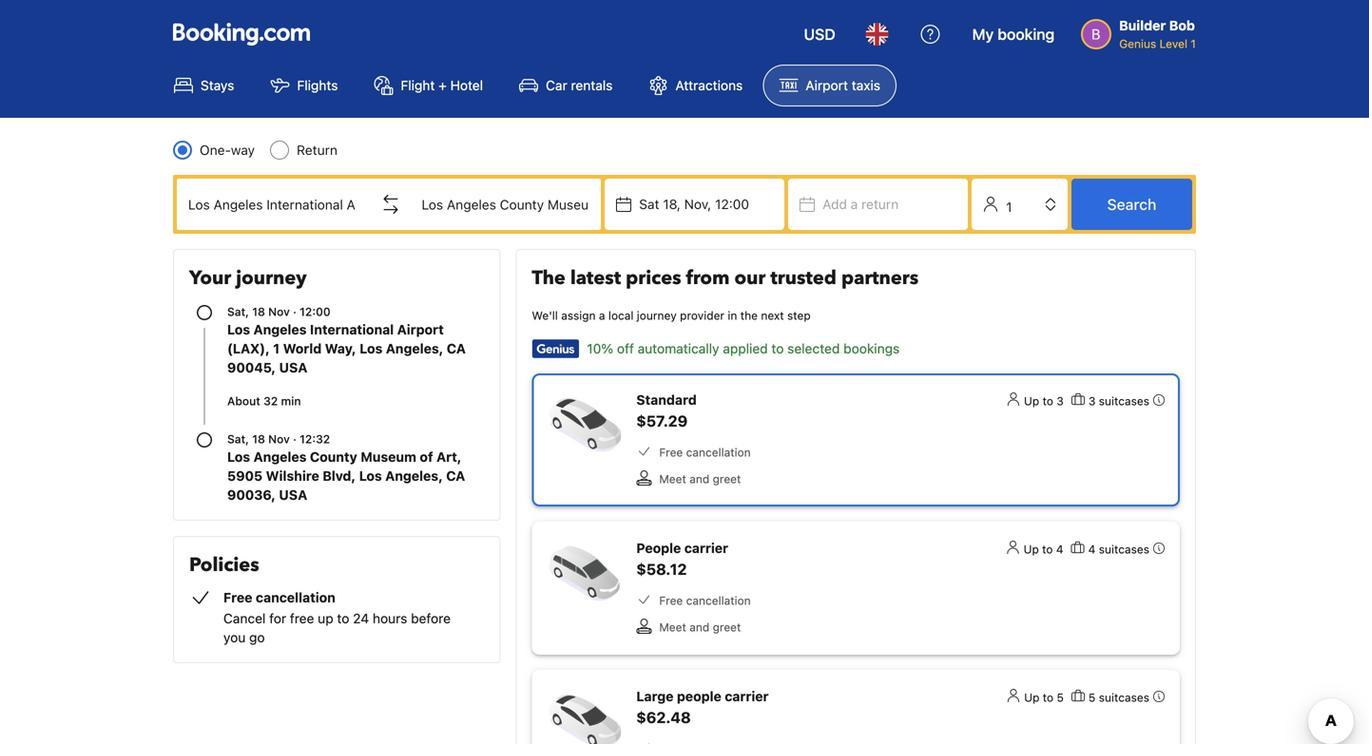 Task type: vqa. For each thing, say whether or not it's contained in the screenshot.
Press at the bottom of page
no



Task type: describe. For each thing, give the bounding box(es) containing it.
sat
[[639, 196, 660, 212]]

2 3 from the left
[[1089, 395, 1096, 408]]

32
[[264, 395, 278, 408]]

Drop-off location text field
[[410, 182, 601, 227]]

return
[[297, 142, 338, 158]]

selected
[[788, 341, 840, 357]]

airport taxis link
[[763, 65, 897, 107]]

people
[[637, 541, 681, 556]]

4 suitcases
[[1089, 543, 1150, 556]]

wilshire
[[266, 468, 319, 484]]

world
[[283, 341, 322, 357]]

free for $57.29
[[659, 446, 683, 459]]

genius
[[1120, 37, 1157, 50]]

(lax),
[[227, 341, 270, 357]]

ca inside sat, 18 nov · 12:00 los angeles international airport (lax), 1 world way, los angeles, ca 90045, usa
[[447, 341, 466, 357]]

return
[[862, 196, 899, 212]]

car rentals link
[[503, 65, 629, 107]]

+
[[439, 78, 447, 93]]

los up 5905
[[227, 449, 250, 465]]

standard $57.29
[[637, 392, 697, 430]]

step
[[788, 309, 811, 322]]

1 suitcases from the top
[[1099, 395, 1150, 408]]

a inside button
[[851, 196, 858, 212]]

airport inside sat, 18 nov · 12:00 los angeles international airport (lax), 1 world way, los angeles, ca 90045, usa
[[397, 322, 444, 338]]

12:32 timer
[[300, 433, 330, 446]]

circle empty image for los angeles international airport (lax), 1 world way, los angeles, ca 90045, usa
[[197, 305, 212, 321]]

ca inside sat, 18 nov · 12:32 los angeles county museum of art, 5905 wilshire blvd, los angeles, ca 90036, usa
[[446, 468, 465, 484]]

· for international
[[293, 305, 297, 319]]

up
[[318, 611, 334, 627]]

los up (lax),
[[227, 322, 250, 338]]

$57.29
[[637, 412, 688, 430]]

cancellation inside free cancellation cancel for free up to 24 hours before you go
[[256, 590, 336, 606]]

usa inside sat, 18 nov · 12:00 los angeles international airport (lax), 1 world way, los angeles, ca 90045, usa
[[279, 360, 308, 376]]

attractions
[[676, 78, 743, 93]]

and for $58.12
[[690, 621, 710, 634]]

angeles for 5905
[[254, 449, 307, 465]]

greet for $57.29
[[713, 473, 741, 486]]

blvd,
[[323, 468, 356, 484]]

county
[[310, 449, 357, 465]]

up for carrier
[[1025, 691, 1040, 705]]

1 horizontal spatial journey
[[637, 309, 677, 322]]

my booking
[[973, 25, 1055, 43]]

24
[[353, 611, 369, 627]]

next
[[761, 309, 784, 322]]

greet for $58.12
[[713, 621, 741, 634]]

one-
[[200, 142, 231, 158]]

10% off automatically applied to selected bookings
[[587, 341, 900, 357]]

suitcases for $58.12
[[1099, 543, 1150, 556]]

90036,
[[227, 487, 276, 503]]

local
[[609, 309, 634, 322]]

prices
[[626, 265, 682, 292]]

Drop-off location field
[[410, 182, 601, 227]]

sat 18, nov, 12:00
[[639, 196, 749, 212]]

1 inside builder bob genius level 1
[[1191, 37, 1196, 50]]

large
[[637, 689, 674, 705]]

cancel
[[224, 611, 266, 627]]

automatically
[[638, 341, 720, 357]]

angeles, inside sat, 18 nov · 12:32 los angeles county museum of art, 5905 wilshire blvd, los angeles, ca 90036, usa
[[385, 468, 443, 484]]

add a return button
[[789, 179, 968, 230]]

bob
[[1170, 18, 1195, 33]]

12:00 inside sat, 18 nov · 12:00 los angeles international airport (lax), 1 world way, los angeles, ca 90045, usa
[[300, 305, 331, 319]]

up to 3
[[1024, 395, 1064, 408]]

assign
[[561, 309, 596, 322]]

rentals
[[571, 78, 613, 93]]

angeles for world
[[254, 322, 307, 338]]

flight + hotel
[[401, 78, 483, 93]]

the
[[532, 265, 566, 292]]

to for $57.29
[[1043, 395, 1054, 408]]

we'll
[[532, 309, 558, 322]]

sat 18, nov, 12:00 button
[[605, 179, 785, 230]]

of
[[420, 449, 433, 465]]

free inside free cancellation cancel for free up to 24 hours before you go
[[224, 590, 253, 606]]

provider
[[680, 309, 725, 322]]

12:32
[[300, 433, 330, 446]]

trusted
[[771, 265, 837, 292]]

my
[[973, 25, 994, 43]]

way,
[[325, 341, 356, 357]]

5 suitcases
[[1089, 691, 1150, 705]]

1 3 from the left
[[1057, 395, 1064, 408]]

0 vertical spatial journey
[[236, 265, 307, 292]]

carrier inside large people carrier $62.48
[[725, 689, 769, 705]]

usd
[[804, 25, 836, 43]]

to for carrier
[[1043, 543, 1053, 556]]

90045,
[[227, 360, 276, 376]]

your journey
[[189, 265, 307, 292]]

sat, 18 nov · 12:00 los angeles international airport (lax), 1 world way, los angeles, ca 90045, usa
[[227, 305, 466, 376]]

nov for world
[[268, 305, 290, 319]]

partners
[[842, 265, 919, 292]]

booking.com image
[[173, 23, 310, 46]]

about
[[227, 395, 260, 408]]

sat, for world
[[227, 305, 249, 319]]

Pick-up location field
[[177, 182, 368, 227]]

stays
[[201, 78, 234, 93]]

add
[[823, 196, 847, 212]]

meet and greet for $58.12
[[659, 621, 741, 634]]

circle empty image for los angeles county museum of art, 5905 wilshire blvd, los angeles, ca 90036, usa
[[197, 433, 212, 448]]

go
[[249, 630, 265, 646]]

latest
[[570, 265, 621, 292]]

nov for 5905
[[268, 433, 290, 446]]

meet for $57.29
[[659, 473, 687, 486]]

free
[[290, 611, 314, 627]]

hotel
[[450, 78, 483, 93]]

large people carrier $62.48
[[637, 689, 769, 727]]

angeles, inside sat, 18 nov · 12:00 los angeles international airport (lax), 1 world way, los angeles, ca 90045, usa
[[386, 341, 444, 357]]

car rentals
[[546, 78, 613, 93]]



Task type: locate. For each thing, give the bounding box(es) containing it.
2 suitcases from the top
[[1099, 543, 1150, 556]]

my booking link
[[961, 11, 1066, 57]]

usa inside sat, 18 nov · 12:32 los angeles county museum of art, 5905 wilshire blvd, los angeles, ca 90036, usa
[[279, 487, 307, 503]]

1 vertical spatial meet and greet
[[659, 621, 741, 634]]

meet for $58.12
[[659, 621, 687, 634]]

1 angeles from the top
[[254, 322, 307, 338]]

2 nov from the top
[[268, 433, 290, 446]]

carrier right "people"
[[725, 689, 769, 705]]

5
[[1057, 691, 1064, 705], [1089, 691, 1096, 705]]

1 meet and greet from the top
[[659, 473, 741, 486]]

2 and from the top
[[690, 621, 710, 634]]

nov inside sat, 18 nov · 12:00 los angeles international airport (lax), 1 world way, los angeles, ca 90045, usa
[[268, 305, 290, 319]]

12:00 right nov,
[[715, 196, 749, 212]]

0 horizontal spatial 12:00
[[300, 305, 331, 319]]

1 free cancellation from the top
[[659, 446, 751, 459]]

suitcases right up to 5 on the right bottom of the page
[[1099, 691, 1150, 705]]

$62.48
[[637, 709, 691, 727]]

18 down the about 32 min
[[252, 433, 265, 446]]

1
[[1191, 37, 1196, 50], [273, 341, 280, 357]]

2 free cancellation from the top
[[659, 594, 751, 608]]

0 horizontal spatial airport
[[397, 322, 444, 338]]

up left 5 suitcases
[[1025, 691, 1040, 705]]

angeles
[[254, 322, 307, 338], [254, 449, 307, 465]]

free for $58.12
[[659, 594, 683, 608]]

2 meet and greet from the top
[[659, 621, 741, 634]]

2 usa from the top
[[279, 487, 307, 503]]

0 vertical spatial suitcases
[[1099, 395, 1150, 408]]

we'll assign a local journey provider in the next step
[[532, 309, 811, 322]]

up left 4 suitcases
[[1024, 543, 1039, 556]]

1 vertical spatial sat,
[[227, 433, 249, 446]]

los down international
[[360, 341, 383, 357]]

2 vertical spatial up
[[1025, 691, 1040, 705]]

nov,
[[685, 196, 712, 212]]

hours
[[373, 611, 407, 627]]

1 vertical spatial circle empty image
[[197, 433, 212, 448]]

meet
[[659, 473, 687, 486], [659, 621, 687, 634]]

1 vertical spatial free cancellation
[[659, 594, 751, 608]]

nov
[[268, 305, 290, 319], [268, 433, 290, 446]]

3 right "up to 3"
[[1089, 395, 1096, 408]]

2 4 from the left
[[1089, 543, 1096, 556]]

1 vertical spatial ·
[[293, 433, 297, 446]]

up for $58.12
[[1024, 543, 1039, 556]]

angeles up world
[[254, 322, 307, 338]]

search button
[[1072, 179, 1193, 230]]

one-way
[[200, 142, 255, 158]]

cancellation for $57.29
[[686, 446, 751, 459]]

1 vertical spatial angeles
[[254, 449, 307, 465]]

0 vertical spatial 12:00
[[715, 196, 749, 212]]

1 vertical spatial and
[[690, 621, 710, 634]]

applied
[[723, 341, 768, 357]]

1 horizontal spatial 1
[[1191, 37, 1196, 50]]

3 left '3 suitcases'
[[1057, 395, 1064, 408]]

4 left 4 suitcases
[[1057, 543, 1064, 556]]

0 horizontal spatial 5
[[1057, 691, 1064, 705]]

free
[[659, 446, 683, 459], [224, 590, 253, 606], [659, 594, 683, 608]]

0 horizontal spatial 1
[[273, 341, 280, 357]]

2 meet from the top
[[659, 621, 687, 634]]

1 · from the top
[[293, 305, 297, 319]]

1 vertical spatial journey
[[637, 309, 677, 322]]

flight + hotel link
[[358, 65, 499, 107]]

1 vertical spatial airport
[[397, 322, 444, 338]]

usd button
[[793, 11, 847, 57]]

flights
[[297, 78, 338, 93]]

0 vertical spatial meet and greet
[[659, 473, 741, 486]]

10%
[[587, 341, 614, 357]]

1 ca from the top
[[447, 341, 466, 357]]

builder bob genius level 1
[[1120, 18, 1196, 50]]

suitcases for carrier
[[1099, 691, 1150, 705]]

los down museum
[[359, 468, 382, 484]]

flights link
[[254, 65, 354, 107]]

2 vertical spatial suitcases
[[1099, 691, 1150, 705]]

5 right up to 5 on the right bottom of the page
[[1089, 691, 1096, 705]]

sat, inside sat, 18 nov · 12:00 los angeles international airport (lax), 1 world way, los angeles, ca 90045, usa
[[227, 305, 249, 319]]

2 18 from the top
[[252, 433, 265, 446]]

1 horizontal spatial airport
[[806, 78, 848, 93]]

18 inside sat, 18 nov · 12:00 los angeles international airport (lax), 1 world way, los angeles, ca 90045, usa
[[252, 305, 265, 319]]

up to 5
[[1025, 691, 1064, 705]]

carrier right people
[[685, 541, 729, 556]]

journey up 12:00 timer
[[236, 265, 307, 292]]

to right up
[[337, 611, 349, 627]]

to
[[772, 341, 784, 357], [1043, 395, 1054, 408], [1043, 543, 1053, 556], [337, 611, 349, 627], [1043, 691, 1054, 705]]

the latest prices from our trusted partners
[[532, 265, 919, 292]]

art,
[[437, 449, 462, 465]]

0 horizontal spatial 4
[[1057, 543, 1064, 556]]

1 vertical spatial ca
[[446, 468, 465, 484]]

about 32 min
[[227, 395, 301, 408]]

1 vertical spatial meet
[[659, 621, 687, 634]]

cancellation
[[686, 446, 751, 459], [256, 590, 336, 606], [686, 594, 751, 608]]

1 right 'level'
[[1191, 37, 1196, 50]]

1 vertical spatial suitcases
[[1099, 543, 1150, 556]]

your
[[189, 265, 231, 292]]

up
[[1024, 395, 1040, 408], [1024, 543, 1039, 556], [1025, 691, 1040, 705]]

1 vertical spatial 1
[[273, 341, 280, 357]]

meet and greet for $57.29
[[659, 473, 741, 486]]

cancellation up free
[[256, 590, 336, 606]]

the
[[741, 309, 758, 322]]

1 vertical spatial a
[[599, 309, 605, 322]]

journey
[[236, 265, 307, 292], [637, 309, 677, 322]]

international
[[310, 322, 394, 338]]

bookings
[[844, 341, 900, 357]]

1 horizontal spatial a
[[851, 196, 858, 212]]

policies
[[189, 553, 259, 579]]

usa down world
[[279, 360, 308, 376]]

1 usa from the top
[[279, 360, 308, 376]]

0 vertical spatial ca
[[447, 341, 466, 357]]

airport
[[806, 78, 848, 93], [397, 322, 444, 338]]

18 for world
[[252, 305, 265, 319]]

2 angeles, from the top
[[385, 468, 443, 484]]

0 vertical spatial greet
[[713, 473, 741, 486]]

0 vertical spatial a
[[851, 196, 858, 212]]

to inside free cancellation cancel for free up to 24 hours before you go
[[337, 611, 349, 627]]

sat, for 5905
[[227, 433, 249, 446]]

0 horizontal spatial a
[[599, 309, 605, 322]]

1 nov from the top
[[268, 305, 290, 319]]

suitcases right "up to 3"
[[1099, 395, 1150, 408]]

car
[[546, 78, 568, 93]]

los
[[227, 322, 250, 338], [360, 341, 383, 357], [227, 449, 250, 465], [359, 468, 382, 484]]

1 vertical spatial 18
[[252, 433, 265, 446]]

meet and greet up "people"
[[659, 621, 741, 634]]

people carrier $58.12
[[637, 541, 729, 579]]

1 18 from the top
[[252, 305, 265, 319]]

suitcases right up to 4
[[1099, 543, 1150, 556]]

free down $57.29
[[659, 446, 683, 459]]

sat, inside sat, 18 nov · 12:32 los angeles county museum of art, 5905 wilshire blvd, los angeles, ca 90036, usa
[[227, 433, 249, 446]]

1 and from the top
[[690, 473, 710, 486]]

meet and greet down $57.29
[[659, 473, 741, 486]]

2 circle empty image from the top
[[197, 433, 212, 448]]

2 5 from the left
[[1089, 691, 1096, 705]]

1 vertical spatial usa
[[279, 487, 307, 503]]

0 vertical spatial angeles,
[[386, 341, 444, 357]]

18
[[252, 305, 265, 319], [252, 433, 265, 446]]

1 meet from the top
[[659, 473, 687, 486]]

taxis
[[852, 78, 881, 93]]

0 vertical spatial airport
[[806, 78, 848, 93]]

1 angeles, from the top
[[386, 341, 444, 357]]

museum
[[361, 449, 417, 465]]

0 vertical spatial 1
[[1191, 37, 1196, 50]]

2 greet from the top
[[713, 621, 741, 634]]

2 sat, from the top
[[227, 433, 249, 446]]

greet up people carrier $58.12
[[713, 473, 741, 486]]

to left 4 suitcases
[[1043, 543, 1053, 556]]

and up "people"
[[690, 621, 710, 634]]

meet down $58.12
[[659, 621, 687, 634]]

angeles inside sat, 18 nov · 12:32 los angeles county museum of art, 5905 wilshire blvd, los angeles, ca 90036, usa
[[254, 449, 307, 465]]

1 vertical spatial nov
[[268, 433, 290, 446]]

2 ca from the top
[[446, 468, 465, 484]]

18 for 5905
[[252, 433, 265, 446]]

0 horizontal spatial journey
[[236, 265, 307, 292]]

1 left world
[[273, 341, 280, 357]]

free cancellation down people carrier $58.12
[[659, 594, 751, 608]]

carrier
[[685, 541, 729, 556], [725, 689, 769, 705]]

0 vertical spatial circle empty image
[[197, 305, 212, 321]]

18 down your journey
[[252, 305, 265, 319]]

0 vertical spatial and
[[690, 473, 710, 486]]

flight
[[401, 78, 435, 93]]

usa down "wilshire"
[[279, 487, 307, 503]]

· left the 12:32
[[293, 433, 297, 446]]

angeles up "wilshire"
[[254, 449, 307, 465]]

airport left taxis
[[806, 78, 848, 93]]

0 vertical spatial usa
[[279, 360, 308, 376]]

nov left the 12:32
[[268, 433, 290, 446]]

1 vertical spatial carrier
[[725, 689, 769, 705]]

2 angeles from the top
[[254, 449, 307, 465]]

12:00 up world
[[300, 305, 331, 319]]

booking
[[998, 25, 1055, 43]]

and for $57.29
[[690, 473, 710, 486]]

1 4 from the left
[[1057, 543, 1064, 556]]

· inside sat, 18 nov · 12:32 los angeles county museum of art, 5905 wilshire blvd, los angeles, ca 90036, usa
[[293, 433, 297, 446]]

cancellation for $58.12
[[686, 594, 751, 608]]

builder
[[1120, 18, 1166, 33]]

meet and greet
[[659, 473, 741, 486], [659, 621, 741, 634]]

0 vertical spatial 18
[[252, 305, 265, 319]]

a right add
[[851, 196, 858, 212]]

12:00 inside button
[[715, 196, 749, 212]]

0 vertical spatial carrier
[[685, 541, 729, 556]]

ca
[[447, 341, 466, 357], [446, 468, 465, 484]]

1 vertical spatial up
[[1024, 543, 1039, 556]]

for
[[269, 611, 286, 627]]

before
[[411, 611, 451, 627]]

· inside sat, 18 nov · 12:00 los angeles international airport (lax), 1 world way, los angeles, ca 90045, usa
[[293, 305, 297, 319]]

from
[[686, 265, 730, 292]]

circle empty image
[[197, 305, 212, 321], [197, 433, 212, 448]]

a
[[851, 196, 858, 212], [599, 309, 605, 322]]

1 vertical spatial 12:00
[[300, 305, 331, 319]]

0 vertical spatial ·
[[293, 305, 297, 319]]

to left '3 suitcases'
[[1043, 395, 1054, 408]]

search
[[1108, 195, 1157, 214]]

0 vertical spatial nov
[[268, 305, 290, 319]]

cancellation down $57.29
[[686, 446, 751, 459]]

2 · from the top
[[293, 433, 297, 446]]

your account menu builder bob genius level 1 element
[[1082, 9, 1204, 52]]

3 suitcases
[[1089, 395, 1150, 408]]

5905
[[227, 468, 263, 484]]

journey right local
[[637, 309, 677, 322]]

sat, up 5905
[[227, 433, 249, 446]]

· left 12:00 timer
[[293, 305, 297, 319]]

5 left 5 suitcases
[[1057, 691, 1064, 705]]

to left 5 suitcases
[[1043, 691, 1054, 705]]

to for people
[[1043, 691, 1054, 705]]

1 circle empty image from the top
[[197, 305, 212, 321]]

a left local
[[599, 309, 605, 322]]

cancellation down people carrier $58.12
[[686, 594, 751, 608]]

up left '3 suitcases'
[[1024, 395, 1040, 408]]

free down $58.12
[[659, 594, 683, 608]]

sat, down your journey
[[227, 305, 249, 319]]

0 vertical spatial sat,
[[227, 305, 249, 319]]

angeles, down of
[[385, 468, 443, 484]]

our
[[735, 265, 766, 292]]

up to 4
[[1024, 543, 1064, 556]]

nov left 12:00 timer
[[268, 305, 290, 319]]

airport right international
[[397, 322, 444, 338]]

carrier inside people carrier $58.12
[[685, 541, 729, 556]]

free cancellation cancel for free up to 24 hours before you go
[[224, 590, 451, 646]]

1 5 from the left
[[1057, 691, 1064, 705]]

· for county
[[293, 433, 297, 446]]

attractions link
[[633, 65, 759, 107]]

min
[[281, 395, 301, 408]]

greet up "people"
[[713, 621, 741, 634]]

1 vertical spatial greet
[[713, 621, 741, 634]]

1 horizontal spatial 12:00
[[715, 196, 749, 212]]

3 suitcases from the top
[[1099, 691, 1150, 705]]

0 vertical spatial meet
[[659, 473, 687, 486]]

and down standard $57.29
[[690, 473, 710, 486]]

to right the applied
[[772, 341, 784, 357]]

sat, 18 nov · 12:32 los angeles county museum of art, 5905 wilshire blvd, los angeles, ca 90036, usa
[[227, 433, 465, 503]]

meet down $57.29
[[659, 473, 687, 486]]

in
[[728, 309, 737, 322]]

12:00 timer
[[300, 305, 331, 319]]

1 vertical spatial angeles,
[[385, 468, 443, 484]]

$58.12
[[637, 561, 687, 579]]

1 horizontal spatial 4
[[1089, 543, 1096, 556]]

1 greet from the top
[[713, 473, 741, 486]]

free cancellation down $57.29
[[659, 446, 751, 459]]

0 vertical spatial angeles
[[254, 322, 307, 338]]

0 vertical spatial up
[[1024, 395, 1040, 408]]

12:00
[[715, 196, 749, 212], [300, 305, 331, 319]]

standard
[[637, 392, 697, 408]]

free cancellation for $58.12
[[659, 594, 751, 608]]

people
[[677, 689, 722, 705]]

suitcases
[[1099, 395, 1150, 408], [1099, 543, 1150, 556], [1099, 691, 1150, 705]]

Pick-up location text field
[[177, 182, 368, 227]]

airport taxis
[[806, 78, 881, 93]]

1 inside sat, 18 nov · 12:00 los angeles international airport (lax), 1 world way, los angeles, ca 90045, usa
[[273, 341, 280, 357]]

18 inside sat, 18 nov · 12:32 los angeles county museum of art, 5905 wilshire blvd, los angeles, ca 90036, usa
[[252, 433, 265, 446]]

1 horizontal spatial 3
[[1089, 395, 1096, 408]]

free up cancel
[[224, 590, 253, 606]]

4
[[1057, 543, 1064, 556], [1089, 543, 1096, 556]]

way
[[231, 142, 255, 158]]

1 horizontal spatial 5
[[1089, 691, 1096, 705]]

sat,
[[227, 305, 249, 319], [227, 433, 249, 446]]

0 horizontal spatial 3
[[1057, 395, 1064, 408]]

angeles, down international
[[386, 341, 444, 357]]

angeles inside sat, 18 nov · 12:00 los angeles international airport (lax), 1 world way, los angeles, ca 90045, usa
[[254, 322, 307, 338]]

4 right up to 4
[[1089, 543, 1096, 556]]

1 sat, from the top
[[227, 305, 249, 319]]

free cancellation for $57.29
[[659, 446, 751, 459]]

nov inside sat, 18 nov · 12:32 los angeles county museum of art, 5905 wilshire blvd, los angeles, ca 90036, usa
[[268, 433, 290, 446]]

0 vertical spatial free cancellation
[[659, 446, 751, 459]]

3
[[1057, 395, 1064, 408], [1089, 395, 1096, 408]]



